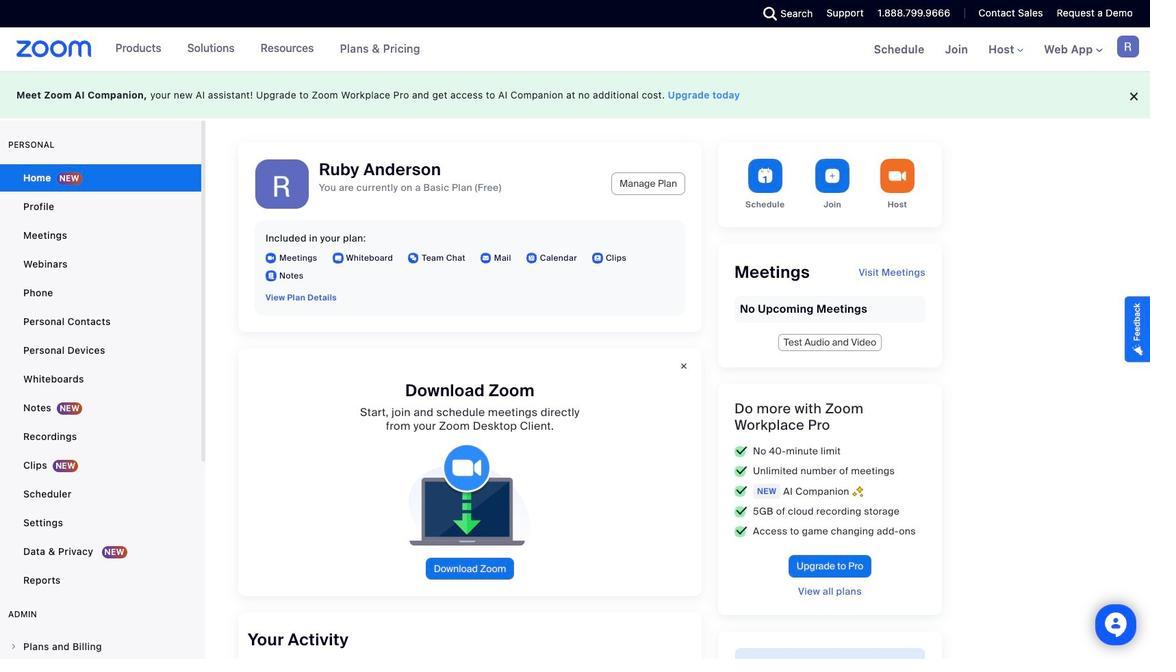 Task type: vqa. For each thing, say whether or not it's contained in the screenshot.
banner
yes



Task type: describe. For each thing, give the bounding box(es) containing it.
schedule image
[[748, 159, 782, 193]]

profile.zoom_notes image
[[266, 270, 277, 281]]

profile.zoom_team_chat image
[[408, 253, 419, 264]]

3 check box image from the top
[[735, 506, 748, 517]]

zoom logo image
[[16, 40, 91, 58]]

personal menu menu
[[0, 164, 201, 596]]

profile picture image
[[1117, 36, 1139, 58]]

right image
[[10, 643, 18, 651]]

product information navigation
[[105, 27, 431, 71]]

profile.zoom_clips image
[[592, 253, 603, 264]]

1 check box image from the top
[[735, 466, 748, 477]]

profile.zoom_whiteboard image
[[332, 253, 343, 264]]

profile.zoom_meetings image
[[266, 253, 277, 264]]

profile.zoom_mail image
[[480, 253, 491, 264]]

advanced feature image
[[852, 486, 863, 497]]

host image
[[880, 159, 915, 193]]



Task type: locate. For each thing, give the bounding box(es) containing it.
check box image
[[735, 466, 748, 477], [735, 486, 748, 497], [735, 506, 748, 517], [735, 526, 748, 537]]

avatar image
[[255, 159, 309, 213]]

check box image
[[735, 446, 748, 457]]

2 check box image from the top
[[735, 486, 748, 497]]

footer
[[0, 71, 1150, 118]]

join image
[[815, 159, 850, 193]]

profile.zoom_calendar image
[[526, 253, 537, 264]]

meetings navigation
[[864, 27, 1150, 73]]

banner
[[0, 27, 1150, 73]]

4 check box image from the top
[[735, 526, 748, 537]]

menu item
[[0, 634, 201, 659]]

download zoom image
[[398, 444, 542, 547]]



